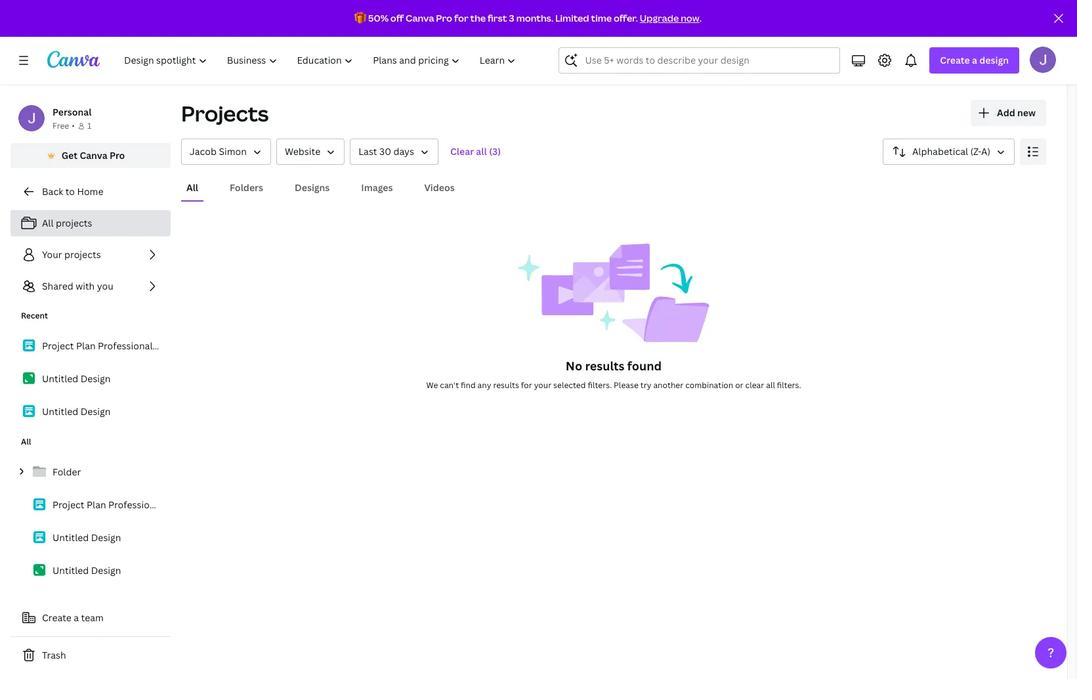 Task type: locate. For each thing, give the bounding box(es) containing it.
1 horizontal spatial a
[[973, 54, 978, 66]]

1 vertical spatial canva
[[80, 149, 107, 162]]

1 horizontal spatial all
[[42, 217, 54, 229]]

projects inside 'link'
[[56, 217, 92, 229]]

to
[[65, 185, 75, 198]]

for inside no results found we can't find any results for your selected filters. please try another combination or clear all filters.
[[521, 380, 533, 391]]

untitled design link
[[11, 365, 171, 393], [11, 398, 171, 426], [11, 524, 171, 552], [11, 557, 171, 585]]

design for second untitled design link from the bottom of the page
[[91, 531, 121, 544]]

projects right your
[[64, 248, 101, 261]]

design for 2nd untitled design link from the top
[[81, 405, 111, 418]]

canva right the off
[[406, 12, 435, 24]]

(3)
[[489, 145, 501, 158]]

the
[[471, 12, 486, 24]]

design for fourth untitled design link from the top
[[91, 564, 121, 577]]

all
[[476, 145, 487, 158], [767, 380, 776, 391]]

create a design
[[941, 54, 1010, 66]]

results right any at the bottom of page
[[494, 380, 520, 391]]

1 vertical spatial all
[[42, 217, 54, 229]]

clear all (3)
[[451, 145, 501, 158]]

1 vertical spatial projects
[[64, 248, 101, 261]]

0 horizontal spatial filters.
[[588, 380, 612, 391]]

0 horizontal spatial canva
[[80, 149, 107, 162]]

0 vertical spatial list
[[11, 210, 171, 300]]

jacob simon
[[190, 145, 247, 158]]

0 horizontal spatial a
[[74, 612, 79, 624]]

a)
[[982, 145, 991, 158]]

1
[[87, 120, 91, 131]]

0 horizontal spatial all
[[476, 145, 487, 158]]

0 horizontal spatial pro
[[110, 149, 125, 162]]

designs
[[295, 181, 330, 194]]

a inside "create a team" button
[[74, 612, 79, 624]]

•
[[72, 120, 75, 131]]

projects
[[56, 217, 92, 229], [64, 248, 101, 261]]

get canva pro
[[62, 149, 125, 162]]

2 vertical spatial list
[[11, 459, 171, 585]]

0 vertical spatial all
[[476, 145, 487, 158]]

recent
[[21, 310, 48, 321]]

try
[[641, 380, 652, 391]]

3 untitled design link from the top
[[11, 524, 171, 552]]

all button
[[181, 175, 204, 200]]

your projects
[[42, 248, 101, 261]]

1 horizontal spatial results
[[586, 358, 625, 374]]

get
[[62, 149, 78, 162]]

design
[[980, 54, 1010, 66]]

filters. left please
[[588, 380, 612, 391]]

1 list from the top
[[11, 210, 171, 300]]

untitled
[[42, 372, 78, 385], [42, 405, 78, 418], [53, 531, 89, 544], [53, 564, 89, 577]]

canva
[[406, 12, 435, 24], [80, 149, 107, 162]]

clear
[[451, 145, 474, 158]]

all left (3)
[[476, 145, 487, 158]]

design for 4th untitled design link from the bottom of the page
[[81, 372, 111, 385]]

for
[[455, 12, 469, 24], [521, 380, 533, 391]]

filters.
[[588, 380, 612, 391], [778, 380, 802, 391]]

create left design
[[941, 54, 971, 66]]

list
[[11, 210, 171, 300], [11, 332, 171, 426], [11, 459, 171, 585]]

back to home link
[[11, 179, 171, 205]]

0 vertical spatial projects
[[56, 217, 92, 229]]

a left team
[[74, 612, 79, 624]]

1 vertical spatial all
[[767, 380, 776, 391]]

a
[[973, 54, 978, 66], [74, 612, 79, 624]]

months.
[[517, 12, 554, 24]]

last
[[359, 145, 377, 158]]

pro up back to home link at the top left of page
[[110, 149, 125, 162]]

please
[[614, 380, 639, 391]]

videos button
[[419, 175, 460, 200]]

alphabetical (z-a)
[[913, 145, 991, 158]]

projects down back to home
[[56, 217, 92, 229]]

1 vertical spatial a
[[74, 612, 79, 624]]

all right clear
[[767, 380, 776, 391]]

images button
[[356, 175, 398, 200]]

projects for all projects
[[56, 217, 92, 229]]

2 horizontal spatial all
[[187, 181, 198, 194]]

limited
[[556, 12, 590, 24]]

3
[[509, 12, 515, 24]]

create inside dropdown button
[[941, 54, 971, 66]]

1 horizontal spatial pro
[[436, 12, 453, 24]]

Category button
[[276, 139, 345, 165]]

clear
[[746, 380, 765, 391]]

all inside 'link'
[[42, 217, 54, 229]]

free •
[[53, 120, 75, 131]]

canva inside "get canva pro" button
[[80, 149, 107, 162]]

0 vertical spatial pro
[[436, 12, 453, 24]]

0 vertical spatial a
[[973, 54, 978, 66]]

1 horizontal spatial all
[[767, 380, 776, 391]]

None search field
[[559, 47, 841, 74]]

1 vertical spatial list
[[11, 332, 171, 426]]

results up please
[[586, 358, 625, 374]]

your
[[42, 248, 62, 261]]

pro
[[436, 12, 453, 24], [110, 149, 125, 162]]

0 vertical spatial for
[[455, 12, 469, 24]]

1 horizontal spatial filters.
[[778, 380, 802, 391]]

create inside button
[[42, 612, 72, 624]]

find
[[461, 380, 476, 391]]

top level navigation element
[[116, 47, 528, 74]]

your
[[535, 380, 552, 391]]

a for design
[[973, 54, 978, 66]]

all inside button
[[187, 181, 198, 194]]

0 vertical spatial all
[[187, 181, 198, 194]]

1 horizontal spatial canva
[[406, 12, 435, 24]]

now
[[681, 12, 700, 24]]

a left design
[[973, 54, 978, 66]]

0 horizontal spatial all
[[21, 436, 31, 447]]

design
[[81, 372, 111, 385], [81, 405, 111, 418], [91, 531, 121, 544], [91, 564, 121, 577]]

a for team
[[74, 612, 79, 624]]

your projects link
[[11, 242, 171, 268]]

trash
[[42, 649, 66, 662]]

1 horizontal spatial for
[[521, 380, 533, 391]]

all for all button
[[187, 181, 198, 194]]

any
[[478, 380, 492, 391]]

another
[[654, 380, 684, 391]]

all
[[187, 181, 198, 194], [42, 217, 54, 229], [21, 436, 31, 447]]

filters. right clear
[[778, 380, 802, 391]]

list containing untitled design
[[11, 332, 171, 426]]

2 list from the top
[[11, 332, 171, 426]]

1 filters. from the left
[[588, 380, 612, 391]]

create left team
[[42, 612, 72, 624]]

1 horizontal spatial create
[[941, 54, 971, 66]]

1 vertical spatial results
[[494, 380, 520, 391]]

off
[[391, 12, 404, 24]]

for left your
[[521, 380, 533, 391]]

shared with you link
[[11, 273, 171, 300]]

canva right get
[[80, 149, 107, 162]]

1 untitled design link from the top
[[11, 365, 171, 393]]

for left the
[[455, 12, 469, 24]]

0 vertical spatial create
[[941, 54, 971, 66]]

0 horizontal spatial create
[[42, 612, 72, 624]]

pro left the
[[436, 12, 453, 24]]

3 list from the top
[[11, 459, 171, 585]]

all inside no results found we can't find any results for your selected filters. please try another combination or clear all filters.
[[767, 380, 776, 391]]

no
[[566, 358, 583, 374]]

pro inside "get canva pro" button
[[110, 149, 125, 162]]

a inside create a design dropdown button
[[973, 54, 978, 66]]

all projects link
[[11, 210, 171, 236]]

30
[[380, 145, 392, 158]]

1 vertical spatial create
[[42, 612, 72, 624]]

create
[[941, 54, 971, 66], [42, 612, 72, 624]]

1 vertical spatial for
[[521, 380, 533, 391]]

1 vertical spatial pro
[[110, 149, 125, 162]]

create a design button
[[930, 47, 1020, 74]]

0 vertical spatial results
[[586, 358, 625, 374]]

selected
[[554, 380, 586, 391]]

.
[[700, 12, 702, 24]]

can't
[[440, 380, 459, 391]]



Task type: vqa. For each thing, say whether or not it's contained in the screenshot.
See
no



Task type: describe. For each thing, give the bounding box(es) containing it.
4 untitled design link from the top
[[11, 557, 171, 585]]

0 vertical spatial canva
[[406, 12, 435, 24]]

add new button
[[972, 100, 1047, 126]]

free
[[53, 120, 69, 131]]

jacob
[[190, 145, 217, 158]]

days
[[394, 145, 415, 158]]

time
[[592, 12, 612, 24]]

50%
[[368, 12, 389, 24]]

designs button
[[290, 175, 335, 200]]

upgrade
[[640, 12, 679, 24]]

2 untitled design link from the top
[[11, 398, 171, 426]]

alphabetical
[[913, 145, 969, 158]]

Owner button
[[181, 139, 271, 165]]

folders
[[230, 181, 263, 194]]

add
[[998, 106, 1016, 119]]

no results found we can't find any results for your selected filters. please try another combination or clear all filters.
[[427, 358, 802, 391]]

home
[[77, 185, 103, 198]]

Date modified button
[[350, 139, 439, 165]]

first
[[488, 12, 507, 24]]

last 30 days
[[359, 145, 415, 158]]

found
[[628, 358, 662, 374]]

we
[[427, 380, 438, 391]]

folder
[[53, 466, 81, 478]]

back to home
[[42, 185, 103, 198]]

team
[[81, 612, 104, 624]]

projects
[[181, 99, 269, 127]]

2 filters. from the left
[[778, 380, 802, 391]]

create a team button
[[11, 605, 171, 631]]

🎁 50% off canva pro for the first 3 months. limited time offer. upgrade now .
[[355, 12, 702, 24]]

new
[[1018, 106, 1037, 119]]

get canva pro button
[[11, 143, 171, 168]]

images
[[362, 181, 393, 194]]

back
[[42, 185, 63, 198]]

jacob simon image
[[1031, 47, 1057, 73]]

create a team
[[42, 612, 104, 624]]

0 horizontal spatial results
[[494, 380, 520, 391]]

🎁
[[355, 12, 367, 24]]

simon
[[219, 145, 247, 158]]

personal
[[53, 106, 92, 118]]

clear all (3) link
[[444, 139, 508, 165]]

create for create a team
[[42, 612, 72, 624]]

Search search field
[[586, 48, 815, 73]]

trash link
[[11, 642, 171, 669]]

folders button
[[225, 175, 269, 200]]

or
[[736, 380, 744, 391]]

shared
[[42, 280, 73, 292]]

upgrade now button
[[640, 12, 700, 24]]

list containing all projects
[[11, 210, 171, 300]]

(z-
[[971, 145, 982, 158]]

add new
[[998, 106, 1037, 119]]

projects for your projects
[[64, 248, 101, 261]]

website
[[285, 145, 321, 158]]

folder link
[[11, 459, 171, 486]]

2 vertical spatial all
[[21, 436, 31, 447]]

Sort by button
[[884, 139, 1016, 165]]

list containing folder
[[11, 459, 171, 585]]

combination
[[686, 380, 734, 391]]

with
[[76, 280, 95, 292]]

0 horizontal spatial for
[[455, 12, 469, 24]]

all for all projects
[[42, 217, 54, 229]]

offer.
[[614, 12, 638, 24]]

all projects
[[42, 217, 92, 229]]

videos
[[425, 181, 455, 194]]

shared with you
[[42, 280, 113, 292]]

create for create a design
[[941, 54, 971, 66]]

you
[[97, 280, 113, 292]]



